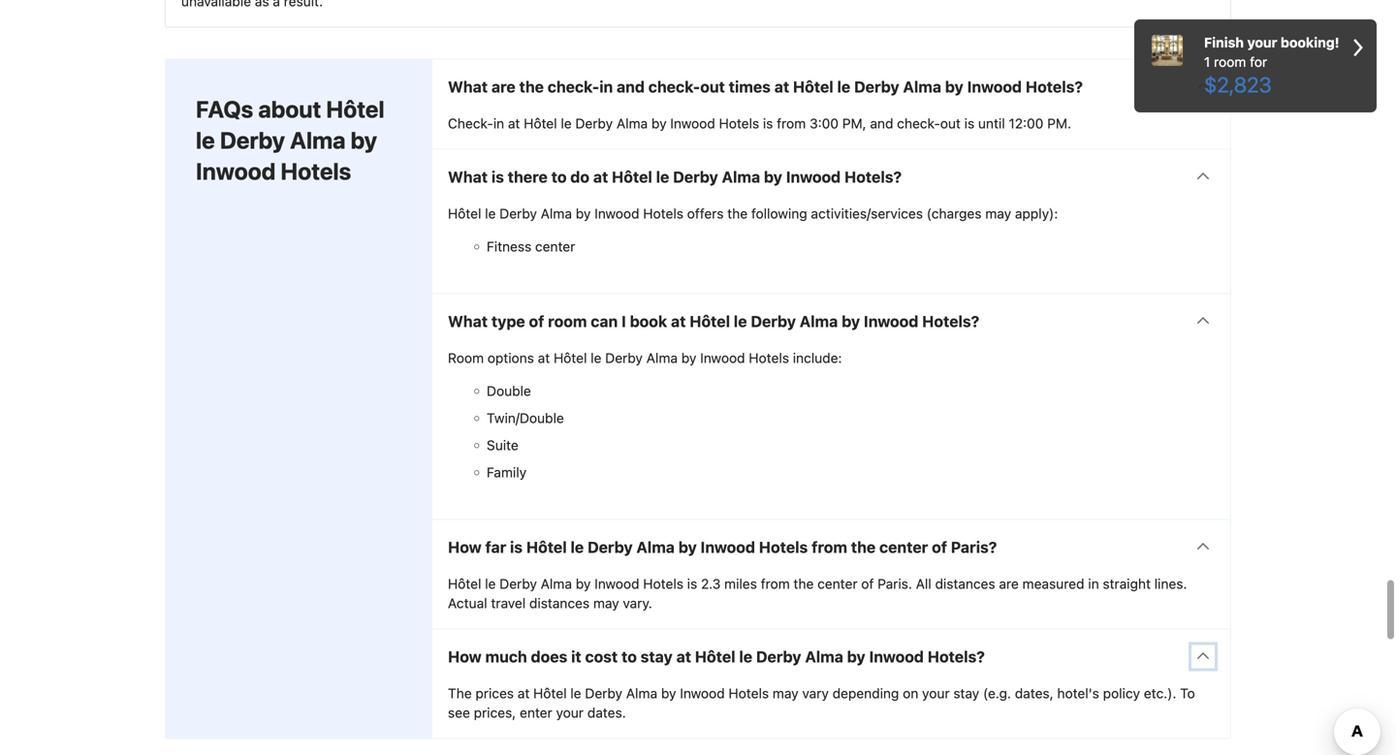 Task type: locate. For each thing, give the bounding box(es) containing it.
paris.
[[878, 576, 912, 592]]

alma inside how much does it cost to stay at hôtel le derby alma by inwood hotels? dropdown button
[[805, 648, 843, 666]]

2 vertical spatial your
[[556, 705, 584, 721]]

your right "on"
[[922, 685, 950, 701]]

le
[[837, 78, 851, 96], [561, 115, 572, 131], [196, 127, 215, 154], [656, 168, 669, 186], [485, 206, 496, 222], [734, 312, 747, 331], [591, 350, 602, 366], [571, 538, 584, 557], [485, 576, 496, 592], [739, 648, 753, 666], [570, 685, 581, 701]]

i
[[622, 312, 626, 331]]

2 vertical spatial what
[[448, 312, 488, 331]]

alma inside how far is hôtel le derby alma by inwood hotels from the center of paris? dropdown button
[[636, 538, 675, 557]]

0 vertical spatial to
[[551, 168, 567, 186]]

from for miles
[[761, 576, 790, 592]]

at right do
[[593, 168, 608, 186]]

hotels
[[719, 115, 759, 131], [281, 158, 351, 185], [643, 206, 684, 222], [749, 350, 789, 366], [759, 538, 808, 557], [643, 576, 684, 592], [729, 685, 769, 701]]

how up the
[[448, 648, 482, 666]]

is inside dropdown button
[[491, 168, 504, 186]]

le down it
[[570, 685, 581, 701]]

hotels?
[[1026, 78, 1083, 96], [845, 168, 902, 186], [922, 312, 980, 331], [928, 648, 985, 666]]

dates,
[[1015, 685, 1054, 701]]

options
[[488, 350, 534, 366]]

can
[[591, 312, 618, 331]]

inwood inside dropdown button
[[869, 648, 924, 666]]

alma inside what type of room can i book at hôtel le derby alma by inwood hotels? dropdown button
[[800, 312, 838, 331]]

alma inside the prices at hôtel le derby alma by inwood hotels may vary depending on your stay (e.g. dates, hotel's policy etc.). to see prices, enter your dates.
[[626, 685, 658, 701]]

room
[[1214, 54, 1246, 70], [548, 312, 587, 331]]

stay
[[641, 648, 673, 666], [954, 685, 980, 701]]

policy
[[1103, 685, 1140, 701]]

1 vertical spatial in
[[493, 115, 504, 131]]

at right times
[[774, 78, 789, 96]]

derby up fitness
[[500, 206, 537, 222]]

in inside dropdown button
[[599, 78, 613, 96]]

derby inside what type of room can i book at hôtel le derby alma by inwood hotels? dropdown button
[[751, 312, 796, 331]]

le inside dropdown button
[[739, 648, 753, 666]]

the up hôtel le derby alma by inwood hotels is 2.3 miles from the center of paris. all distances are measured in straight lines. actual travel distances may vary.
[[851, 538, 876, 557]]

are up check-
[[491, 78, 516, 96]]

2 horizontal spatial of
[[932, 538, 947, 557]]

1 horizontal spatial are
[[999, 576, 1019, 592]]

hotels left include:
[[749, 350, 789, 366]]

1 vertical spatial to
[[622, 648, 637, 666]]

stay inside dropdown button
[[641, 648, 673, 666]]

what up check-
[[448, 78, 488, 96]]

inwood inside the faqs about hôtel le derby alma by inwood hotels
[[196, 158, 276, 185]]

depending
[[833, 685, 899, 701]]

hôtel up enter
[[533, 685, 567, 701]]

center inside hôtel le derby alma by inwood hotels is 2.3 miles from the center of paris. all distances are measured in straight lines. actual travel distances may vary.
[[818, 576, 858, 592]]

center up paris. at the right
[[879, 538, 928, 557]]

hôtel
[[793, 78, 834, 96], [326, 95, 385, 123], [524, 115, 557, 131], [612, 168, 652, 186], [448, 206, 481, 222], [690, 312, 730, 331], [554, 350, 587, 366], [526, 538, 567, 557], [448, 576, 481, 592], [695, 648, 736, 666], [533, 685, 567, 701]]

do
[[570, 168, 590, 186]]

0 vertical spatial what
[[448, 78, 488, 96]]

at right book
[[671, 312, 686, 331]]

by inside what type of room can i book at hôtel le derby alma by inwood hotels? dropdown button
[[842, 312, 860, 331]]

hôtel right far
[[526, 538, 567, 557]]

hotels up hôtel le derby alma by inwood hotels is 2.3 miles from the center of paris. all distances are measured in straight lines. actual travel distances may vary.
[[759, 538, 808, 557]]

about
[[258, 95, 321, 123]]

1 horizontal spatial distances
[[935, 576, 995, 592]]

inwood inside the prices at hôtel le derby alma by inwood hotels may vary depending on your stay (e.g. dates, hotel's policy etc.). to see prices, enter your dates.
[[680, 685, 725, 701]]

at inside what are the check-in and check-out times at hôtel le derby alma by inwood hotels? dropdown button
[[774, 78, 789, 96]]

hotels down times
[[719, 115, 759, 131]]

what for what are the check-in and check-out times at hôtel le derby alma by inwood hotels?
[[448, 78, 488, 96]]

0 horizontal spatial in
[[493, 115, 504, 131]]

out
[[700, 78, 725, 96], [940, 115, 961, 131]]

0 vertical spatial of
[[529, 312, 544, 331]]

le inside dropdown button
[[571, 538, 584, 557]]

derby down the faqs
[[220, 127, 285, 154]]

what for what is there to do at hôtel le derby alma by inwood hotels?
[[448, 168, 488, 186]]

what up room
[[448, 312, 488, 331]]

the down how far is hôtel le derby alma by inwood hotels from the center of paris? dropdown button
[[794, 576, 814, 592]]

how inside dropdown button
[[448, 648, 482, 666]]

from inside hôtel le derby alma by inwood hotels is 2.3 miles from the center of paris. all distances are measured in straight lines. actual travel distances may vary.
[[761, 576, 790, 592]]

derby up offers
[[673, 168, 718, 186]]

hotel's
[[1057, 685, 1099, 701]]

what is there to do at hôtel le derby alma by inwood hotels? button
[[432, 150, 1230, 204]]

derby inside what is there to do at hôtel le derby alma by inwood hotels? dropdown button
[[673, 168, 718, 186]]

distances
[[935, 576, 995, 592], [529, 595, 590, 611]]

to left do
[[551, 168, 567, 186]]

at
[[774, 78, 789, 96], [508, 115, 520, 131], [593, 168, 608, 186], [671, 312, 686, 331], [538, 350, 550, 366], [676, 648, 691, 666], [518, 685, 530, 701]]

1 vertical spatial stay
[[954, 685, 980, 701]]

1 vertical spatial from
[[812, 538, 847, 557]]

activities/services
[[811, 206, 923, 222]]

etc.).
[[1144, 685, 1177, 701]]

1 vertical spatial how
[[448, 648, 482, 666]]

le up fitness
[[485, 206, 496, 222]]

of left paris. at the right
[[861, 576, 874, 592]]

hotels? inside dropdown button
[[928, 648, 985, 666]]

0 vertical spatial and
[[617, 78, 645, 96]]

from
[[777, 115, 806, 131], [812, 538, 847, 557], [761, 576, 790, 592]]

the inside hôtel le derby alma by inwood hotels is 2.3 miles from the center of paris. all distances are measured in straight lines. actual travel distances may vary.
[[794, 576, 814, 592]]

le inside the prices at hôtel le derby alma by inwood hotels may vary depending on your stay (e.g. dates, hotel's policy etc.). to see prices, enter your dates.
[[570, 685, 581, 701]]

hôtel up the 3:00 pm,
[[793, 78, 834, 96]]

is left there
[[491, 168, 504, 186]]

center down how far is hôtel le derby alma by inwood hotels from the center of paris? dropdown button
[[818, 576, 858, 592]]

0 vertical spatial how
[[448, 538, 482, 557]]

how far is hôtel le derby alma by inwood hotels from the center of paris? button
[[432, 520, 1230, 574]]

your right enter
[[556, 705, 584, 721]]

are
[[491, 78, 516, 96], [999, 576, 1019, 592]]

1 horizontal spatial stay
[[954, 685, 980, 701]]

faqs about hôtel le derby alma by inwood hotels
[[196, 95, 385, 185]]

is left 2.3
[[687, 576, 697, 592]]

what down check-
[[448, 168, 488, 186]]

derby up dates.
[[585, 685, 623, 701]]

center for inwood
[[879, 538, 928, 557]]

does
[[531, 648, 568, 666]]

may left apply):
[[985, 206, 1011, 222]]

1 horizontal spatial center
[[818, 576, 858, 592]]

1 horizontal spatial and
[[870, 115, 893, 131]]

le right do
[[656, 168, 669, 186]]

derby inside the prices at hôtel le derby alma by inwood hotels may vary depending on your stay (e.g. dates, hotel's policy etc.). to see prices, enter your dates.
[[585, 685, 623, 701]]

how left far
[[448, 538, 482, 557]]

hôtel right do
[[612, 168, 652, 186]]

what is there to do at hôtel le derby alma by inwood hotels?
[[448, 168, 902, 186]]

le down can
[[591, 350, 602, 366]]

0 vertical spatial are
[[491, 78, 516, 96]]

2 horizontal spatial center
[[879, 538, 928, 557]]

1 vertical spatial may
[[593, 595, 619, 611]]

hotels inside hôtel le derby alma by inwood hotels is 2.3 miles from the center of paris. all distances are measured in straight lines. actual travel distances may vary.
[[643, 576, 684, 592]]

is
[[763, 115, 773, 131], [964, 115, 975, 131], [491, 168, 504, 186], [510, 538, 523, 557], [687, 576, 697, 592]]

of left paris?
[[932, 538, 947, 557]]

and inside dropdown button
[[617, 78, 645, 96]]

of right type
[[529, 312, 544, 331]]

room down finish
[[1214, 54, 1246, 70]]

hôtel down check-
[[448, 206, 481, 222]]

check- left until
[[897, 115, 940, 131]]

are left measured
[[999, 576, 1019, 592]]

check-
[[548, 78, 599, 96], [648, 78, 700, 96], [897, 115, 940, 131]]

0 horizontal spatial and
[[617, 78, 645, 96]]

alma
[[903, 78, 942, 96], [617, 115, 648, 131], [290, 127, 346, 154], [722, 168, 760, 186], [541, 206, 572, 222], [800, 312, 838, 331], [646, 350, 678, 366], [636, 538, 675, 557], [541, 576, 572, 592], [805, 648, 843, 666], [626, 685, 658, 701]]

times
[[729, 78, 771, 96]]

of inside hôtel le derby alma by inwood hotels is 2.3 miles from the center of paris. all distances are measured in straight lines. actual travel distances may vary.
[[861, 576, 874, 592]]

1 vertical spatial what
[[448, 168, 488, 186]]

center inside dropdown button
[[879, 538, 928, 557]]

alma inside what are the check-in and check-out times at hôtel le derby alma by inwood hotels? dropdown button
[[903, 78, 942, 96]]

may left vary.
[[593, 595, 619, 611]]

1 horizontal spatial to
[[622, 648, 637, 666]]

hotels down how much does it cost to stay at hôtel le derby alma by inwood hotels?
[[729, 685, 769, 701]]

alma inside the faqs about hôtel le derby alma by inwood hotels
[[290, 127, 346, 154]]

0 horizontal spatial your
[[556, 705, 584, 721]]

0 vertical spatial room
[[1214, 54, 1246, 70]]

1 horizontal spatial room
[[1214, 54, 1246, 70]]

from up hôtel le derby alma by inwood hotels is 2.3 miles from the center of paris. all distances are measured in straight lines. actual travel distances may vary.
[[812, 538, 847, 557]]

offers
[[687, 206, 724, 222]]

from inside dropdown button
[[812, 538, 847, 557]]

0 vertical spatial your
[[1247, 34, 1278, 50]]

12:00 pm.
[[1009, 115, 1071, 131]]

check- up do
[[548, 78, 599, 96]]

stay left (e.g.
[[954, 685, 980, 701]]

2 horizontal spatial your
[[1247, 34, 1278, 50]]

0 horizontal spatial to
[[551, 168, 567, 186]]

distances down paris?
[[935, 576, 995, 592]]

1 horizontal spatial in
[[599, 78, 613, 96]]

1 vertical spatial out
[[940, 115, 961, 131]]

derby up travel
[[500, 576, 537, 592]]

dates.
[[587, 705, 626, 721]]

paris?
[[951, 538, 997, 557]]

actual
[[448, 595, 487, 611]]

is inside dropdown button
[[510, 538, 523, 557]]

center right fitness
[[535, 238, 575, 254]]

inwood
[[967, 78, 1022, 96], [670, 115, 715, 131], [196, 158, 276, 185], [786, 168, 841, 186], [595, 206, 640, 222], [864, 312, 919, 331], [700, 350, 745, 366], [701, 538, 755, 557], [595, 576, 640, 592], [869, 648, 924, 666], [680, 685, 725, 701]]

to right the cost
[[622, 648, 637, 666]]

1 what from the top
[[448, 78, 488, 96]]

the inside dropdown button
[[851, 538, 876, 557]]

hotels up vary.
[[643, 576, 684, 592]]

1 horizontal spatial of
[[861, 576, 874, 592]]

the up there
[[519, 78, 544, 96]]

how for how much does it cost to stay at hôtel le derby alma by inwood hotels?
[[448, 648, 482, 666]]

to inside dropdown button
[[551, 168, 567, 186]]

is inside hôtel le derby alma by inwood hotels is 2.3 miles from the center of paris. all distances are measured in straight lines. actual travel distances may vary.
[[687, 576, 697, 592]]

hôtel inside dropdown button
[[695, 648, 736, 666]]

check-
[[448, 115, 493, 131]]

type
[[491, 312, 525, 331]]

fitness center
[[487, 238, 575, 254]]

out left times
[[700, 78, 725, 96]]

how far is hôtel le derby alma by inwood hotels from the center of paris?
[[448, 538, 997, 557]]

the
[[519, 78, 544, 96], [727, 206, 748, 222], [851, 538, 876, 557], [794, 576, 814, 592]]

how inside dropdown button
[[448, 538, 482, 557]]

0 horizontal spatial center
[[535, 238, 575, 254]]

0 vertical spatial stay
[[641, 648, 673, 666]]

out left until
[[940, 115, 961, 131]]

at right check-
[[508, 115, 520, 131]]

how
[[448, 538, 482, 557], [448, 648, 482, 666]]

le inside hôtel le derby alma by inwood hotels is 2.3 miles from the center of paris. all distances are measured in straight lines. actual travel distances may vary.
[[485, 576, 496, 592]]

is right far
[[510, 538, 523, 557]]

hôtel down 2.3
[[695, 648, 736, 666]]

by
[[945, 78, 964, 96], [652, 115, 667, 131], [351, 127, 377, 154], [764, 168, 782, 186], [576, 206, 591, 222], [842, 312, 860, 331], [681, 350, 697, 366], [679, 538, 697, 557], [576, 576, 591, 592], [847, 648, 866, 666], [661, 685, 676, 701]]

is down what are the check-in and check-out times at hôtel le derby alma by inwood hotels?
[[763, 115, 773, 131]]

what for what type of room can i book at hôtel le derby alma by inwood hotels?
[[448, 312, 488, 331]]

at up enter
[[518, 685, 530, 701]]

1 horizontal spatial out
[[940, 115, 961, 131]]

enter
[[520, 705, 552, 721]]

room left can
[[548, 312, 587, 331]]

le right book
[[734, 312, 747, 331]]

rightchevron image
[[1354, 33, 1363, 62]]

distances right travel
[[529, 595, 590, 611]]

far
[[485, 538, 506, 557]]

0 horizontal spatial of
[[529, 312, 544, 331]]

1 horizontal spatial your
[[922, 685, 950, 701]]

2 horizontal spatial may
[[985, 206, 1011, 222]]

hôtel up actual
[[448, 576, 481, 592]]

2.3
[[701, 576, 721, 592]]

what inside what type of room can i book at hôtel le derby alma by inwood hotels? dropdown button
[[448, 312, 488, 331]]

1 how from the top
[[448, 538, 482, 557]]

2 vertical spatial center
[[818, 576, 858, 592]]

may inside hôtel le derby alma by inwood hotels is 2.3 miles from the center of paris. all distances are measured in straight lines. actual travel distances may vary.
[[593, 595, 619, 611]]

of inside dropdown button
[[932, 538, 947, 557]]

may
[[985, 206, 1011, 222], [593, 595, 619, 611], [773, 685, 799, 701]]

1 horizontal spatial may
[[773, 685, 799, 701]]

of
[[529, 312, 544, 331], [932, 538, 947, 557], [861, 576, 874, 592]]

what type of room can i book at hôtel le derby alma by inwood hotels? button
[[432, 294, 1230, 349]]

are inside hôtel le derby alma by inwood hotels is 2.3 miles from the center of paris. all distances are measured in straight lines. actual travel distances may vary.
[[999, 576, 1019, 592]]

hotels down about
[[281, 158, 351, 185]]

2 vertical spatial may
[[773, 685, 799, 701]]

room options at hôtel le derby alma by inwood hotels include:
[[448, 350, 842, 366]]

and
[[617, 78, 645, 96], [870, 115, 893, 131]]

your up for
[[1247, 34, 1278, 50]]

hôtel inside the prices at hôtel le derby alma by inwood hotels may vary depending on your stay (e.g. dates, hotel's policy etc.). to see prices, enter your dates.
[[533, 685, 567, 701]]

0 horizontal spatial may
[[593, 595, 619, 611]]

at right the cost
[[676, 648, 691, 666]]

from down what are the check-in and check-out times at hôtel le derby alma by inwood hotels?
[[777, 115, 806, 131]]

1 vertical spatial of
[[932, 538, 947, 557]]

1 vertical spatial room
[[548, 312, 587, 331]]

2 what from the top
[[448, 168, 488, 186]]

2 vertical spatial of
[[861, 576, 874, 592]]

1 vertical spatial center
[[879, 538, 928, 557]]

your
[[1247, 34, 1278, 50], [922, 685, 950, 701], [556, 705, 584, 721]]

0 horizontal spatial distances
[[529, 595, 590, 611]]

what
[[448, 78, 488, 96], [448, 168, 488, 186], [448, 312, 488, 331]]

derby up the prices at hôtel le derby alma by inwood hotels may vary depending on your stay (e.g. dates, hotel's policy etc.). to see prices, enter your dates.
[[756, 648, 801, 666]]

0 horizontal spatial room
[[548, 312, 587, 331]]

2 how from the top
[[448, 648, 482, 666]]

derby up vary.
[[588, 538, 633, 557]]

to
[[551, 168, 567, 186], [622, 648, 637, 666]]

3 what from the top
[[448, 312, 488, 331]]

le up travel
[[485, 576, 496, 592]]

0 vertical spatial center
[[535, 238, 575, 254]]

check-in at hôtel le derby alma by inwood hotels is from 3:00 pm, and check-out is until 12:00 pm.
[[448, 115, 1071, 131]]

0 vertical spatial out
[[700, 78, 725, 96]]

derby up include:
[[751, 312, 796, 331]]

le down miles
[[739, 648, 753, 666]]

derby up the 3:00 pm,
[[854, 78, 899, 96]]

2 vertical spatial from
[[761, 576, 790, 592]]

are inside dropdown button
[[491, 78, 516, 96]]

from right miles
[[761, 576, 790, 592]]

1 vertical spatial are
[[999, 576, 1019, 592]]

0 horizontal spatial out
[[700, 78, 725, 96]]

what inside what are the check-in and check-out times at hôtel le derby alma by inwood hotels? dropdown button
[[448, 78, 488, 96]]

stay right the cost
[[641, 648, 673, 666]]

0 horizontal spatial stay
[[641, 648, 673, 666]]

2 vertical spatial in
[[1088, 576, 1099, 592]]

hôtel right about
[[326, 95, 385, 123]]

(charges
[[927, 206, 982, 222]]

2 horizontal spatial in
[[1088, 576, 1099, 592]]

may left vary
[[773, 685, 799, 701]]

hôtel inside the faqs about hôtel le derby alma by inwood hotels
[[326, 95, 385, 123]]

hotels inside dropdown button
[[759, 538, 808, 557]]

le down the faqs
[[196, 127, 215, 154]]

0 horizontal spatial are
[[491, 78, 516, 96]]

le right far
[[571, 538, 584, 557]]

0 vertical spatial in
[[599, 78, 613, 96]]

what inside what is there to do at hôtel le derby alma by inwood hotels? dropdown button
[[448, 168, 488, 186]]

check- left times
[[648, 78, 700, 96]]



Task type: vqa. For each thing, say whether or not it's contained in the screenshot.
left the check-
yes



Task type: describe. For each thing, give the bounding box(es) containing it.
apply):
[[1015, 206, 1058, 222]]

finish
[[1204, 34, 1244, 50]]

how much does it cost to stay at hôtel le derby alma by inwood hotels?
[[448, 648, 985, 666]]

1 horizontal spatial check-
[[648, 78, 700, 96]]

what type of room can i book at hôtel le derby alma by inwood hotels?
[[448, 312, 980, 331]]

derby up do
[[575, 115, 613, 131]]

$2,823
[[1204, 72, 1272, 97]]

the right offers
[[727, 206, 748, 222]]

at inside how much does it cost to stay at hôtel le derby alma by inwood hotels? dropdown button
[[676, 648, 691, 666]]

see
[[448, 705, 470, 721]]

how much does it cost to stay at hôtel le derby alma by inwood hotels? button
[[432, 630, 1230, 684]]

from for hotels
[[812, 538, 847, 557]]

0 vertical spatial from
[[777, 115, 806, 131]]

hôtel up there
[[524, 115, 557, 131]]

at inside what type of room can i book at hôtel le derby alma by inwood hotels? dropdown button
[[671, 312, 686, 331]]

measured
[[1023, 576, 1085, 592]]

on
[[903, 685, 919, 701]]

room inside finish your booking! 1 room for $2,823
[[1214, 54, 1246, 70]]

hotels down "what is there to do at hôtel le derby alma by inwood hotels?"
[[643, 206, 684, 222]]

vary
[[802, 685, 829, 701]]

1 vertical spatial your
[[922, 685, 950, 701]]

prices
[[476, 685, 514, 701]]

family
[[487, 464, 527, 480]]

may inside the prices at hôtel le derby alma by inwood hotels may vary depending on your stay (e.g. dates, hotel's policy etc.). to see prices, enter your dates.
[[773, 685, 799, 701]]

in inside hôtel le derby alma by inwood hotels is 2.3 miles from the center of paris. all distances are measured in straight lines. actual travel distances may vary.
[[1088, 576, 1099, 592]]

alma inside what is there to do at hôtel le derby alma by inwood hotels? dropdown button
[[722, 168, 760, 186]]

accordion control element
[[431, 59, 1231, 739]]

room inside dropdown button
[[548, 312, 587, 331]]

double
[[487, 383, 531, 399]]

of for how far is hôtel le derby alma by inwood hotels from the center of paris?
[[932, 538, 947, 557]]

what are the check-in and check-out times at hôtel le derby alma by inwood hotels?
[[448, 78, 1083, 96]]

hôtel right options
[[554, 350, 587, 366]]

vary.
[[623, 595, 652, 611]]

1 vertical spatial distances
[[529, 595, 590, 611]]

derby inside the faqs about hôtel le derby alma by inwood hotels
[[220, 127, 285, 154]]

1 vertical spatial and
[[870, 115, 893, 131]]

the inside dropdown button
[[519, 78, 544, 96]]

travel
[[491, 595, 526, 611]]

derby down i
[[605, 350, 643, 366]]

center for 2.3
[[818, 576, 858, 592]]

until
[[978, 115, 1005, 131]]

hotels inside the faqs about hôtel le derby alma by inwood hotels
[[281, 158, 351, 185]]

lines.
[[1155, 576, 1187, 592]]

hôtel le derby alma by inwood hotels is 2.3 miles from the center of paris. all distances are measured in straight lines. actual travel distances may vary.
[[448, 576, 1187, 611]]

inwood inside dropdown button
[[701, 538, 755, 557]]

by inside how far is hôtel le derby alma by inwood hotels from the center of paris? dropdown button
[[679, 538, 697, 557]]

of inside dropdown button
[[529, 312, 544, 331]]

for
[[1250, 54, 1267, 70]]

hôtel le derby alma by inwood hotels offers the following activities/services (charges may apply):
[[448, 206, 1058, 222]]

alma inside hôtel le derby alma by inwood hotels is 2.3 miles from the center of paris. all distances are measured in straight lines. actual travel distances may vary.
[[541, 576, 572, 592]]

hotels inside the prices at hôtel le derby alma by inwood hotels may vary depending on your stay (e.g. dates, hotel's policy etc.). to see prices, enter your dates.
[[729, 685, 769, 701]]

hôtel inside dropdown button
[[526, 538, 567, 557]]

derby inside how much does it cost to stay at hôtel le derby alma by inwood hotels? dropdown button
[[756, 648, 801, 666]]

le inside the faqs about hôtel le derby alma by inwood hotels
[[196, 127, 215, 154]]

2 horizontal spatial check-
[[897, 115, 940, 131]]

suite
[[487, 437, 519, 453]]

much
[[485, 648, 527, 666]]

at inside what is there to do at hôtel le derby alma by inwood hotels? dropdown button
[[593, 168, 608, 186]]

at inside the prices at hôtel le derby alma by inwood hotels may vary depending on your stay (e.g. dates, hotel's policy etc.). to see prices, enter your dates.
[[518, 685, 530, 701]]

0 horizontal spatial check-
[[548, 78, 599, 96]]

out inside dropdown button
[[700, 78, 725, 96]]

following
[[751, 206, 807, 222]]

by inside what is there to do at hôtel le derby alma by inwood hotels? dropdown button
[[764, 168, 782, 186]]

le up the 3:00 pm,
[[837, 78, 851, 96]]

3:00 pm,
[[810, 115, 867, 131]]

is left until
[[964, 115, 975, 131]]

(e.g.
[[983, 685, 1011, 701]]

by inside the faqs about hôtel le derby alma by inwood hotels
[[351, 127, 377, 154]]

derby inside how far is hôtel le derby alma by inwood hotels from the center of paris? dropdown button
[[588, 538, 633, 557]]

there
[[508, 168, 548, 186]]

0 vertical spatial distances
[[935, 576, 995, 592]]

derby inside what are the check-in and check-out times at hôtel le derby alma by inwood hotels? dropdown button
[[854, 78, 899, 96]]

by inside hôtel le derby alma by inwood hotels is 2.3 miles from the center of paris. all distances are measured in straight lines. actual travel distances may vary.
[[576, 576, 591, 592]]

derby inside hôtel le derby alma by inwood hotels is 2.3 miles from the center of paris. all distances are measured in straight lines. actual travel distances may vary.
[[500, 576, 537, 592]]

of for hôtel le derby alma by inwood hotels is 2.3 miles from the center of paris. all distances are measured in straight lines. actual travel distances may vary.
[[861, 576, 874, 592]]

it
[[571, 648, 581, 666]]

finish your booking! 1 room for $2,823
[[1204, 34, 1340, 97]]

your inside finish your booking! 1 room for $2,823
[[1247, 34, 1278, 50]]

fitness
[[487, 238, 532, 254]]

to
[[1180, 685, 1195, 701]]

miles
[[724, 576, 757, 592]]

the
[[448, 685, 472, 701]]

stay inside the prices at hôtel le derby alma by inwood hotels may vary depending on your stay (e.g. dates, hotel's policy etc.). to see prices, enter your dates.
[[954, 685, 980, 701]]

cost
[[585, 648, 618, 666]]

booking!
[[1281, 34, 1340, 50]]

the prices at hôtel le derby alma by inwood hotels may vary depending on your stay (e.g. dates, hotel's policy etc.). to see prices, enter your dates.
[[448, 685, 1195, 721]]

book
[[630, 312, 667, 331]]

hôtel right book
[[690, 312, 730, 331]]

prices,
[[474, 705, 516, 721]]

include:
[[793, 350, 842, 366]]

how for how far is hôtel le derby alma by inwood hotels from the center of paris?
[[448, 538, 482, 557]]

all
[[916, 576, 932, 592]]

to inside dropdown button
[[622, 648, 637, 666]]

straight
[[1103, 576, 1151, 592]]

inwood inside hôtel le derby alma by inwood hotels is 2.3 miles from the center of paris. all distances are measured in straight lines. actual travel distances may vary.
[[595, 576, 640, 592]]

faqs
[[196, 95, 253, 123]]

by inside what are the check-in and check-out times at hôtel le derby alma by inwood hotels? dropdown button
[[945, 78, 964, 96]]

0 vertical spatial may
[[985, 206, 1011, 222]]

by inside the prices at hôtel le derby alma by inwood hotels may vary depending on your stay (e.g. dates, hotel's policy etc.). to see prices, enter your dates.
[[661, 685, 676, 701]]

twin/double
[[487, 410, 564, 426]]

room
[[448, 350, 484, 366]]

by inside how much does it cost to stay at hôtel le derby alma by inwood hotels? dropdown button
[[847, 648, 866, 666]]

what are the check-in and check-out times at hôtel le derby alma by inwood hotels? button
[[432, 60, 1230, 114]]

hôtel inside hôtel le derby alma by inwood hotels is 2.3 miles from the center of paris. all distances are measured in straight lines. actual travel distances may vary.
[[448, 576, 481, 592]]

at right options
[[538, 350, 550, 366]]

le up do
[[561, 115, 572, 131]]

1
[[1204, 54, 1210, 70]]



